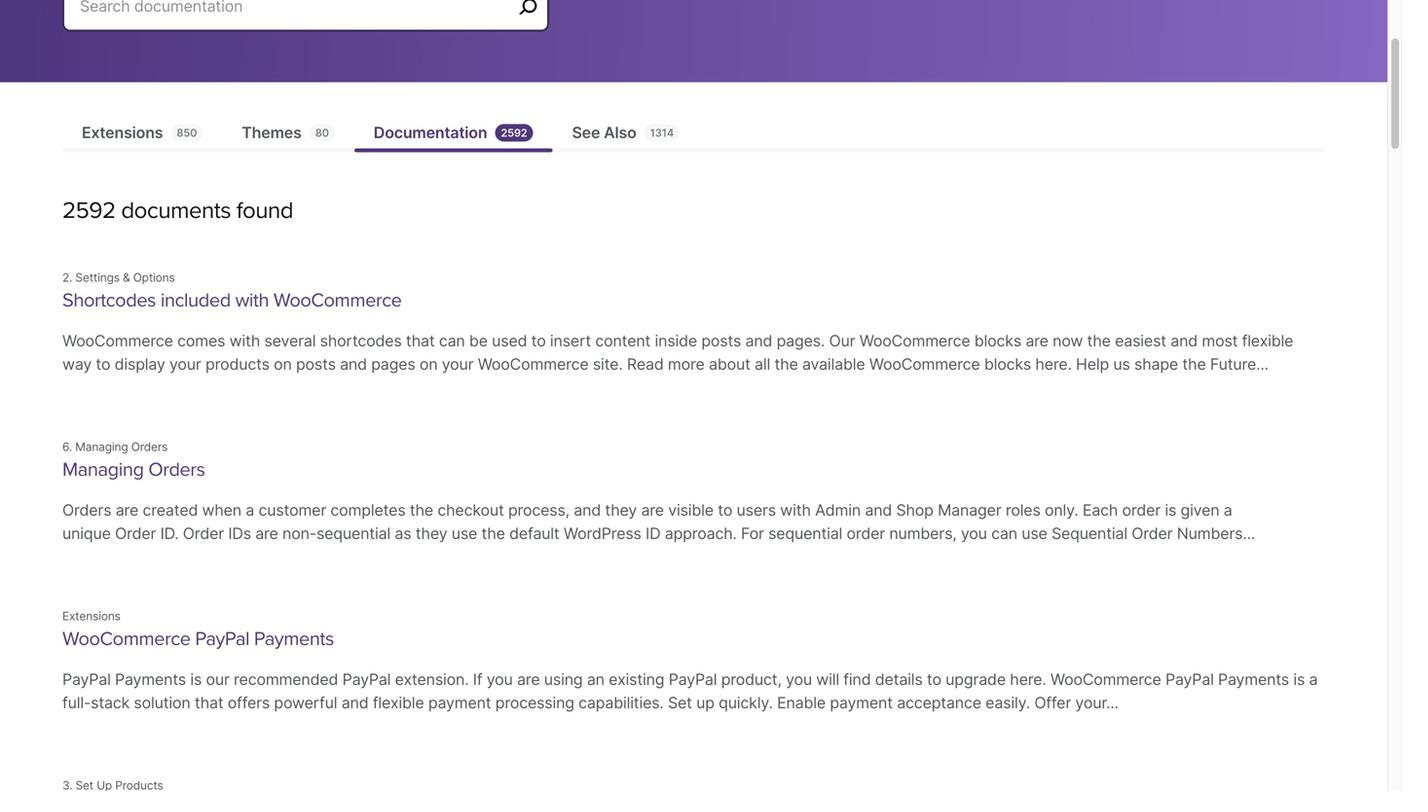 Task type: describe. For each thing, give the bounding box(es) containing it.
the down most
[[1183, 355, 1206, 374]]

shortcodes
[[62, 289, 156, 312]]

2 order from the left
[[1132, 524, 1173, 543]]

that inside "woocommerce comes with several shortcodes that can be used to insert content inside posts and pages. our woocommerce blocks are now the easiest and most flexible way to display your products on posts and pages on your woocommerce site. read more about all the available woocommerce blocks here. help us shape the future..."
[[406, 332, 435, 351]]

for
[[741, 524, 764, 543]]

woocommerce inside paypal payments is our recommended paypal extension. if you are using an existing paypal product, you will find details to upgrade here. woocommerce paypal payments is a full-stack solution that offers powerful and flexible payment processing capabilities. set up quickly. enable payment acceptance easily. offer your...
[[1051, 671, 1162, 690]]

and left most
[[1171, 332, 1198, 351]]

Search documentation search field
[[80, 0, 512, 20]]

themes
[[242, 123, 302, 142]]

several
[[264, 332, 316, 351]]

the right use
[[482, 524, 505, 543]]

the right all
[[775, 355, 798, 374]]

an
[[587, 671, 605, 690]]

paypal inside "extensions woocommerce paypal payments"
[[195, 628, 249, 651]]

extensions for extensions woocommerce paypal payments
[[62, 610, 121, 624]]

to inside paypal payments is our recommended paypal extension. if you are using an existing paypal product, you will find details to upgrade here. woocommerce paypal payments is a full-stack solution that offers powerful and flexible payment processing capabilities. set up quickly. enable payment acceptance easily. offer your...
[[927, 671, 942, 690]]

to right way
[[96, 355, 110, 374]]

and inside paypal payments is our recommended paypal extension. if you are using an existing paypal product, you will find details to upgrade here. woocommerce paypal payments is a full-stack solution that offers powerful and flexible payment processing capabilities. set up quickly. enable payment acceptance easily. offer your...
[[342, 694, 369, 713]]

users
[[737, 501, 776, 520]]

can inside orders are created when a customer completes the checkout process, and they are visible to users with admin and shop manager roles only. each order is given a unique order id. order ids are non-sequential as they use the default wordpress id approach. for sequential order numbers, you can use sequential order numbers...
[[992, 524, 1018, 543]]

to right used
[[532, 332, 546, 351]]

850
[[177, 127, 197, 139]]

use sequential
[[1022, 524, 1128, 543]]

are right ids
[[255, 524, 278, 543]]

1 vertical spatial posts
[[296, 355, 336, 374]]

our
[[206, 671, 230, 690]]

extension.
[[395, 671, 469, 690]]

default
[[509, 524, 560, 543]]

2 payment from the left
[[830, 694, 893, 713]]

&
[[123, 271, 130, 285]]

1314
[[650, 127, 674, 139]]

0 horizontal spatial they
[[416, 524, 447, 543]]

will
[[817, 671, 840, 690]]

recommended
[[234, 671, 338, 690]]

the up the as
[[410, 501, 434, 520]]

also
[[604, 123, 637, 142]]

future...
[[1211, 355, 1269, 374]]

if
[[473, 671, 483, 690]]

0 vertical spatial order
[[1123, 501, 1161, 520]]

with inside orders are created when a customer completes the checkout process, and they are visible to users with admin and shop manager roles only. each order is given a unique order id. order ids are non-sequential as they use the default wordpress id approach. for sequential order numbers, you can use sequential order numbers...
[[780, 501, 811, 520]]

approach.
[[665, 524, 737, 543]]

visible
[[668, 501, 714, 520]]

extensions woocommerce paypal payments
[[62, 610, 334, 651]]

inside
[[655, 332, 697, 351]]

insert
[[550, 332, 591, 351]]

stack
[[91, 694, 130, 713]]

and left shop
[[865, 501, 892, 520]]

each
[[1083, 501, 1118, 520]]

is for managing orders
[[1165, 501, 1177, 520]]

up
[[697, 694, 715, 713]]

display
[[115, 355, 165, 374]]

are up id
[[641, 501, 664, 520]]

woocommerce inside '2. settings & options shortcodes included with woocommerce'
[[274, 289, 402, 312]]

id.
[[160, 524, 179, 543]]

numbers...
[[1177, 524, 1256, 543]]

are inside paypal payments is our recommended paypal extension. if you are using an existing paypal product, you will find details to upgrade here. woocommerce paypal payments is a full-stack solution that offers powerful and flexible payment processing capabilities. set up quickly. enable payment acceptance easily. offer your...
[[517, 671, 540, 690]]

processing
[[496, 694, 575, 713]]

pages.
[[777, 332, 825, 351]]

included
[[161, 289, 231, 312]]

your...
[[1076, 694, 1119, 713]]

capabilities.
[[579, 694, 664, 713]]

full-
[[62, 694, 91, 713]]

6. managing orders managing orders
[[62, 440, 205, 482]]

0 horizontal spatial you
[[487, 671, 513, 690]]

powerful
[[274, 694, 337, 713]]

1 order from the left
[[183, 524, 224, 543]]

woocommerce right our
[[860, 332, 971, 351]]

orders inside orders are created when a customer completes the checkout process, and they are visible to users with admin and shop manager roles only. each order is given a unique order id. order ids are non-sequential as they use the default wordpress id approach. for sequential order numbers, you can use sequential order numbers...
[[62, 501, 111, 520]]

1 sequential from the left
[[317, 524, 391, 543]]

documents
[[121, 197, 231, 225]]

site.
[[593, 355, 623, 374]]

help
[[1076, 355, 1109, 374]]

see
[[572, 123, 600, 142]]

2592 documents found
[[62, 197, 293, 225]]

are up unique order
[[116, 501, 139, 520]]

2592 for 2592
[[501, 127, 527, 139]]

payments inside "extensions woocommerce paypal payments"
[[254, 628, 334, 651]]

paypal payments is our recommended paypal extension. if you are using an existing paypal product, you will find details to upgrade here. woocommerce paypal payments is a full-stack solution that offers powerful and flexible payment processing capabilities. set up quickly. enable payment acceptance easily. offer your...
[[62, 671, 1318, 713]]

now
[[1053, 332, 1083, 351]]

easiest
[[1115, 332, 1167, 351]]

id
[[646, 524, 661, 543]]

2 on from the left
[[420, 355, 438, 374]]

1 vertical spatial orders
[[148, 458, 205, 482]]

checkout
[[438, 501, 504, 520]]

the up the help
[[1088, 332, 1111, 351]]

1 vertical spatial managing
[[62, 458, 144, 482]]

when
[[202, 501, 242, 520]]

woocommerce up display
[[62, 332, 173, 351]]

as
[[395, 524, 411, 543]]

options
[[133, 271, 175, 285]]

orders are created when a customer completes the checkout process, and they are visible to users with admin and shop manager roles only. each order is given a unique order id. order ids are non-sequential as they use the default wordpress id approach. for sequential order numbers, you can use sequential order numbers...
[[62, 501, 1256, 543]]

see also
[[572, 123, 637, 142]]

roles
[[1006, 501, 1041, 520]]

a inside paypal payments is our recommended paypal extension. if you are using an existing paypal product, you will find details to upgrade here. woocommerce paypal payments is a full-stack solution that offers powerful and flexible payment processing capabilities. set up quickly. enable payment acceptance easily. offer your...
[[1310, 671, 1318, 690]]

are inside "woocommerce comes with several shortcodes that can be used to insert content inside posts and pages. our woocommerce blocks are now the easiest and most flexible way to display your products on posts and pages on your woocommerce site. read more about all the available woocommerce blocks here. help us shape the future..."
[[1026, 332, 1049, 351]]

woocommerce comes with several shortcodes that can be used to insert content inside posts and pages. our woocommerce blocks are now the easiest and most flexible way to display your products on posts and pages on your woocommerce site. read more about all the available woocommerce blocks here. help us shape the future...
[[62, 332, 1294, 374]]

solution
[[134, 694, 190, 713]]

about
[[709, 355, 751, 374]]

0 horizontal spatial a
[[246, 501, 254, 520]]

existing
[[609, 671, 665, 690]]

and down shortcodes
[[340, 355, 367, 374]]

our
[[829, 332, 856, 351]]

admin
[[815, 501, 861, 520]]



Task type: vqa. For each thing, say whether or not it's contained in the screenshot.
second Show subcategories image from the top of the page
no



Task type: locate. For each thing, give the bounding box(es) containing it.
that
[[406, 332, 435, 351], [195, 694, 223, 713]]

payment down find
[[830, 694, 893, 713]]

1 horizontal spatial order
[[1123, 501, 1161, 520]]

wordpress
[[564, 524, 642, 543]]

is for woocommerce paypal payments
[[1294, 671, 1305, 690]]

here. inside "woocommerce comes with several shortcodes that can be used to insert content inside posts and pages. our woocommerce blocks are now the easiest and most flexible way to display your products on posts and pages on your woocommerce site. read more about all the available woocommerce blocks here. help us shape the future..."
[[1036, 355, 1072, 374]]

0 vertical spatial can
[[439, 332, 465, 351]]

sequential down completes
[[317, 524, 391, 543]]

0 vertical spatial here.
[[1036, 355, 1072, 374]]

0 horizontal spatial flexible
[[373, 694, 424, 713]]

2592 up settings
[[62, 197, 116, 225]]

comes
[[177, 332, 225, 351]]

you up 'enable'
[[786, 671, 812, 690]]

0 vertical spatial blocks
[[975, 332, 1022, 351]]

0 horizontal spatial can
[[439, 332, 465, 351]]

ids
[[228, 524, 251, 543]]

2592 left see
[[501, 127, 527, 139]]

1 horizontal spatial that
[[406, 332, 435, 351]]

numbers,
[[890, 524, 957, 543]]

here. inside paypal payments is our recommended paypal extension. if you are using an existing paypal product, you will find details to upgrade here. woocommerce paypal payments is a full-stack solution that offers powerful and flexible payment processing capabilities. set up quickly. enable payment acceptance easily. offer your...
[[1010, 671, 1047, 690]]

woocommerce down used
[[478, 355, 589, 374]]

order
[[1123, 501, 1161, 520], [847, 524, 885, 543]]

payments
[[254, 628, 334, 651], [115, 671, 186, 690], [1219, 671, 1290, 690]]

offers
[[228, 694, 270, 713]]

are up processing
[[517, 671, 540, 690]]

can inside "woocommerce comes with several shortcodes that can be used to insert content inside posts and pages. our woocommerce blocks are now the easiest and most flexible way to display your products on posts and pages on your woocommerce site. read more about all the available woocommerce blocks here. help us shape the future..."
[[439, 332, 465, 351]]

woocommerce up stack
[[62, 628, 191, 651]]

1 horizontal spatial posts
[[702, 332, 741, 351]]

0 horizontal spatial your
[[169, 355, 201, 374]]

0 vertical spatial posts
[[702, 332, 741, 351]]

2 horizontal spatial is
[[1294, 671, 1305, 690]]

0 horizontal spatial payments
[[115, 671, 186, 690]]

0 vertical spatial flexible
[[1242, 332, 1294, 351]]

with inside "woocommerce comes with several shortcodes that can be used to insert content inside posts and pages. our woocommerce blocks are now the easiest and most flexible way to display your products on posts and pages on your woocommerce site. read more about all the available woocommerce blocks here. help us shape the future..."
[[229, 332, 260, 351]]

1 vertical spatial with
[[229, 332, 260, 351]]

flexible
[[1242, 332, 1294, 351], [373, 694, 424, 713]]

you
[[961, 524, 987, 543], [487, 671, 513, 690], [786, 671, 812, 690]]

1 vertical spatial 2592
[[62, 197, 116, 225]]

can
[[439, 332, 465, 351], [992, 524, 1018, 543]]

shape
[[1135, 355, 1179, 374]]

0 vertical spatial they
[[605, 501, 637, 520]]

you right if
[[487, 671, 513, 690]]

order left numbers...
[[1132, 524, 1173, 543]]

shortcodes
[[320, 332, 402, 351]]

that inside paypal payments is our recommended paypal extension. if you are using an existing paypal product, you will find details to upgrade here. woocommerce paypal payments is a full-stack solution that offers powerful and flexible payment processing capabilities. set up quickly. enable payment acceptance easily. offer your...
[[195, 694, 223, 713]]

2 vertical spatial with
[[780, 501, 811, 520]]

0 horizontal spatial payment
[[428, 694, 491, 713]]

0 vertical spatial that
[[406, 332, 435, 351]]

1 vertical spatial extensions
[[62, 610, 121, 624]]

you inside orders are created when a customer completes the checkout process, and they are visible to users with admin and shop manager roles only. each order is given a unique order id. order ids are non-sequential as they use the default wordpress id approach. for sequential order numbers, you can use sequential order numbers...
[[961, 524, 987, 543]]

0 vertical spatial with
[[235, 289, 269, 312]]

be
[[469, 332, 488, 351]]

paypal
[[195, 628, 249, 651], [62, 671, 111, 690], [342, 671, 391, 690], [669, 671, 717, 690], [1166, 671, 1214, 690]]

here. down now
[[1036, 355, 1072, 374]]

80
[[315, 127, 329, 139]]

0 vertical spatial orders
[[131, 440, 168, 454]]

0 horizontal spatial sequential
[[317, 524, 391, 543]]

flexible up future...
[[1242, 332, 1294, 351]]

more
[[668, 355, 705, 374]]

find
[[844, 671, 871, 690]]

1 vertical spatial order
[[847, 524, 885, 543]]

can down the roles
[[992, 524, 1018, 543]]

available
[[803, 355, 865, 374]]

read
[[627, 355, 664, 374]]

is
[[1165, 501, 1177, 520], [190, 671, 202, 690], [1294, 671, 1305, 690]]

None search field
[[62, 0, 549, 55]]

blocks left now
[[975, 332, 1022, 351]]

1 vertical spatial that
[[195, 694, 223, 713]]

0 horizontal spatial is
[[190, 671, 202, 690]]

documentation
[[374, 123, 487, 142]]

0 horizontal spatial that
[[195, 694, 223, 713]]

flexible down extension.
[[373, 694, 424, 713]]

0 horizontal spatial posts
[[296, 355, 336, 374]]

on
[[274, 355, 292, 374], [420, 355, 438, 374]]

1 vertical spatial here.
[[1010, 671, 1047, 690]]

your down comes
[[169, 355, 201, 374]]

and
[[746, 332, 773, 351], [1171, 332, 1198, 351], [340, 355, 367, 374], [574, 501, 601, 520], [865, 501, 892, 520], [342, 694, 369, 713]]

order down admin
[[847, 524, 885, 543]]

order right the 'each'
[[1123, 501, 1161, 520]]

they right the as
[[416, 524, 447, 543]]

quickly.
[[719, 694, 773, 713]]

0 horizontal spatial order
[[847, 524, 885, 543]]

managing down the 6.
[[62, 458, 144, 482]]

a
[[246, 501, 254, 520], [1224, 501, 1233, 520], [1310, 671, 1318, 690]]

are
[[1026, 332, 1049, 351], [116, 501, 139, 520], [641, 501, 664, 520], [255, 524, 278, 543], [517, 671, 540, 690]]

2592
[[501, 127, 527, 139], [62, 197, 116, 225]]

1 payment from the left
[[428, 694, 491, 713]]

found
[[236, 197, 293, 225]]

1 vertical spatial can
[[992, 524, 1018, 543]]

products
[[206, 355, 270, 374]]

to
[[532, 332, 546, 351], [96, 355, 110, 374], [718, 501, 733, 520], [927, 671, 942, 690]]

created
[[143, 501, 198, 520]]

most
[[1202, 332, 1238, 351]]

6.
[[62, 440, 72, 454]]

with up several
[[235, 289, 269, 312]]

woocommerce
[[274, 289, 402, 312], [62, 332, 173, 351], [860, 332, 971, 351], [478, 355, 589, 374], [870, 355, 980, 374], [62, 628, 191, 651], [1051, 671, 1162, 690]]

customer
[[259, 501, 326, 520]]

2 horizontal spatial you
[[961, 524, 987, 543]]

unique order
[[62, 524, 156, 543]]

extensions down unique order
[[62, 610, 121, 624]]

0 vertical spatial managing
[[75, 440, 128, 454]]

details
[[875, 671, 923, 690]]

flexible inside paypal payments is our recommended paypal extension. if you are using an existing paypal product, you will find details to upgrade here. woocommerce paypal payments is a full-stack solution that offers powerful and flexible payment processing capabilities. set up quickly. enable payment acceptance easily. offer your...
[[373, 694, 424, 713]]

woocommerce up shortcodes
[[274, 289, 402, 312]]

0 vertical spatial extensions
[[82, 123, 163, 142]]

settings
[[75, 271, 120, 285]]

with inside '2. settings & options shortcodes included with woocommerce'
[[235, 289, 269, 312]]

1 your from the left
[[169, 355, 201, 374]]

you down manager
[[961, 524, 987, 543]]

1 horizontal spatial payments
[[254, 628, 334, 651]]

they up wordpress
[[605, 501, 637, 520]]

extensions inside "extensions woocommerce paypal payments"
[[62, 610, 121, 624]]

1 horizontal spatial order
[[1132, 524, 1173, 543]]

acceptance
[[897, 694, 982, 713]]

2 your from the left
[[442, 355, 474, 374]]

on right pages
[[420, 355, 438, 374]]

managing
[[75, 440, 128, 454], [62, 458, 144, 482]]

is inside orders are created when a customer completes the checkout process, and they are visible to users with admin and shop manager roles only. each order is given a unique order id. order ids are non-sequential as they use the default wordpress id approach. for sequential order numbers, you can use sequential order numbers...
[[1165, 501, 1177, 520]]

1 horizontal spatial flexible
[[1242, 332, 1294, 351]]

0 vertical spatial 2592
[[501, 127, 527, 139]]

offer
[[1035, 694, 1072, 713]]

0 horizontal spatial order
[[183, 524, 224, 543]]

can left the be
[[439, 332, 465, 351]]

1 horizontal spatial your
[[442, 355, 474, 374]]

and right powerful
[[342, 694, 369, 713]]

to left users
[[718, 501, 733, 520]]

2. settings & options shortcodes included with woocommerce
[[62, 271, 402, 312]]

1 on from the left
[[274, 355, 292, 374]]

2 vertical spatial orders
[[62, 501, 111, 520]]

set
[[668, 694, 692, 713]]

they
[[605, 501, 637, 520], [416, 524, 447, 543]]

sequential down admin
[[769, 524, 843, 543]]

product,
[[721, 671, 782, 690]]

1 horizontal spatial 2592
[[501, 127, 527, 139]]

us
[[1114, 355, 1131, 374]]

posts down several
[[296, 355, 336, 374]]

1 horizontal spatial sequential
[[769, 524, 843, 543]]

manager
[[938, 501, 1002, 520]]

pages
[[371, 355, 415, 374]]

payment down if
[[428, 694, 491, 713]]

and up wordpress
[[574, 501, 601, 520]]

on down several
[[274, 355, 292, 374]]

that up pages
[[406, 332, 435, 351]]

0 horizontal spatial on
[[274, 355, 292, 374]]

with right users
[[780, 501, 811, 520]]

order down when
[[183, 524, 224, 543]]

1 vertical spatial blocks
[[985, 355, 1032, 374]]

are left now
[[1026, 332, 1049, 351]]

1 horizontal spatial payment
[[830, 694, 893, 713]]

1 horizontal spatial they
[[605, 501, 637, 520]]

blocks left the help
[[985, 355, 1032, 374]]

and up all
[[746, 332, 773, 351]]

2 horizontal spatial a
[[1310, 671, 1318, 690]]

extensions for extensions
[[82, 123, 163, 142]]

all
[[755, 355, 771, 374]]

0 horizontal spatial 2592
[[62, 197, 116, 225]]

non-
[[282, 524, 317, 543]]

with up products
[[229, 332, 260, 351]]

flexible inside "woocommerce comes with several shortcodes that can be used to insert content inside posts and pages. our woocommerce blocks are now the easiest and most flexible way to display your products on posts and pages on your woocommerce site. read more about all the available woocommerce blocks here. help us shape the future..."
[[1242, 332, 1294, 351]]

1 horizontal spatial on
[[420, 355, 438, 374]]

given
[[1181, 501, 1220, 520]]

your down the be
[[442, 355, 474, 374]]

2.
[[62, 271, 72, 285]]

using
[[544, 671, 583, 690]]

way
[[62, 355, 92, 374]]

completes
[[331, 501, 406, 520]]

2592 for 2592 documents found
[[62, 197, 116, 225]]

here.
[[1036, 355, 1072, 374], [1010, 671, 1047, 690]]

content
[[595, 332, 651, 351]]

use
[[452, 524, 477, 543]]

managing right the 6.
[[75, 440, 128, 454]]

1 vertical spatial they
[[416, 524, 447, 543]]

with
[[235, 289, 269, 312], [229, 332, 260, 351], [780, 501, 811, 520]]

posts up about
[[702, 332, 741, 351]]

2 horizontal spatial payments
[[1219, 671, 1290, 690]]

sequential
[[317, 524, 391, 543], [769, 524, 843, 543]]

that down "our"
[[195, 694, 223, 713]]

to inside orders are created when a customer completes the checkout process, and they are visible to users with admin and shop manager roles only. each order is given a unique order id. order ids are non-sequential as they use the default wordpress id approach. for sequential order numbers, you can use sequential order numbers...
[[718, 501, 733, 520]]

1 vertical spatial flexible
[[373, 694, 424, 713]]

extensions left 850
[[82, 123, 163, 142]]

woocommerce up your... at the bottom of the page
[[1051, 671, 1162, 690]]

woocommerce inside "extensions woocommerce paypal payments"
[[62, 628, 191, 651]]

blocks
[[975, 332, 1022, 351], [985, 355, 1032, 374]]

to up acceptance
[[927, 671, 942, 690]]

2 sequential from the left
[[769, 524, 843, 543]]

payment
[[428, 694, 491, 713], [830, 694, 893, 713]]

enable
[[777, 694, 826, 713]]

used
[[492, 332, 527, 351]]

orders
[[131, 440, 168, 454], [148, 458, 205, 482], [62, 501, 111, 520]]

upgrade
[[946, 671, 1006, 690]]

easily.
[[986, 694, 1031, 713]]

1 horizontal spatial is
[[1165, 501, 1177, 520]]

1 horizontal spatial a
[[1224, 501, 1233, 520]]

here. up easily.
[[1010, 671, 1047, 690]]

woocommerce right available
[[870, 355, 980, 374]]

shop
[[897, 501, 934, 520]]

1 horizontal spatial can
[[992, 524, 1018, 543]]

1 horizontal spatial you
[[786, 671, 812, 690]]



